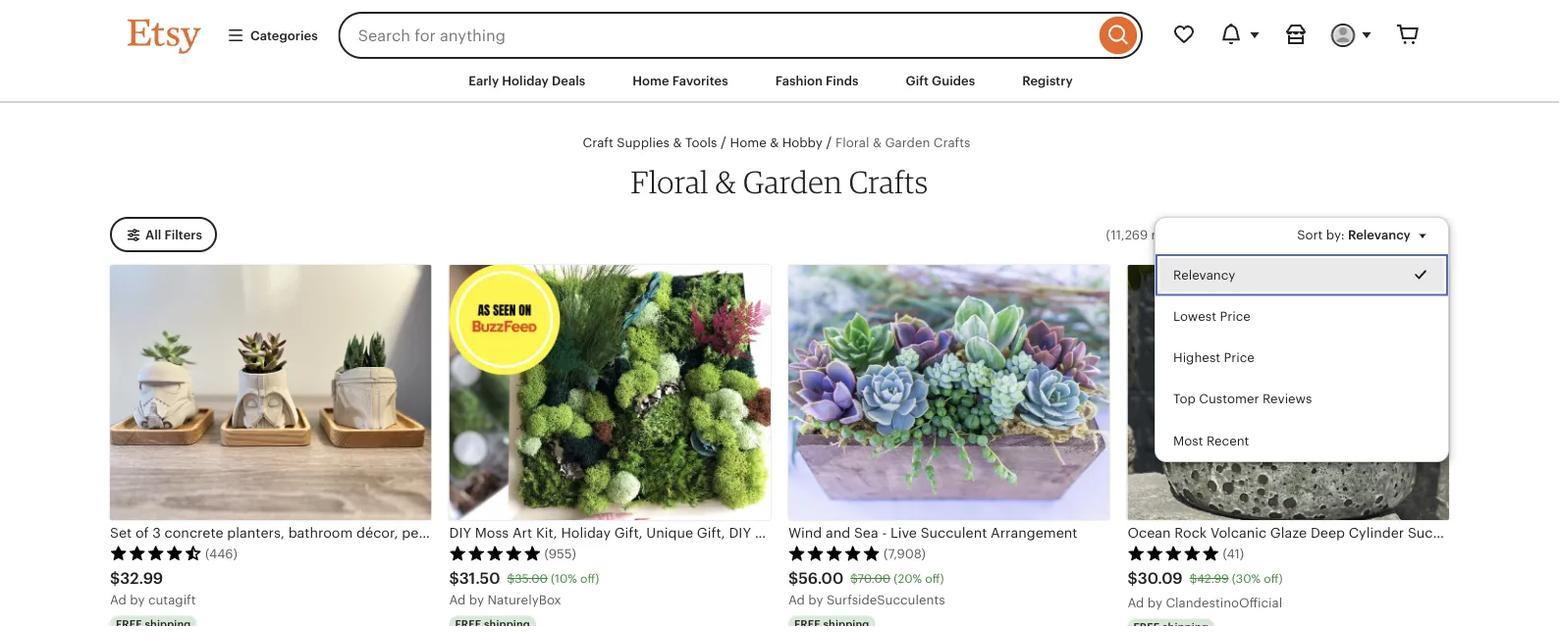 Task type: vqa. For each thing, say whether or not it's contained in the screenshot.
6.50's Etsy's Pick
no



Task type: locate. For each thing, give the bounding box(es) containing it.
relevancy up lowest price
[[1174, 268, 1236, 282]]

craft supplies & tools link
[[583, 134, 717, 150]]

1 5 out of 5 stars image from the left
[[449, 545, 542, 561]]

gift guides
[[906, 73, 975, 88]]

home inside craft supplies & tools / home & hobby / floral & garden crafts
[[730, 135, 767, 150]]

by inside $ 32.99 a d by cutagift
[[130, 593, 145, 607]]

1 horizontal spatial garden
[[885, 135, 930, 150]]

off) inside the $ 31.50 $ 35.00 (10% off) a d by naturelybox
[[580, 572, 599, 585]]

most recent
[[1174, 433, 1250, 448]]

off) for 31.50
[[580, 572, 599, 585]]

off) right (20%
[[925, 572, 944, 585]]

arrangement
[[991, 525, 1078, 541]]

2 horizontal spatial off)
[[1264, 572, 1283, 585]]

holiday
[[502, 73, 549, 88]]

d down "31.50"
[[458, 593, 466, 607]]

(20%
[[894, 572, 922, 585]]

5 out of 5 stars image
[[449, 545, 542, 561], [789, 545, 881, 561], [1128, 545, 1220, 561]]

2 off) from the left
[[925, 572, 944, 585]]

succulent
[[921, 525, 987, 541]]

56.00
[[799, 570, 844, 587]]

menu bar
[[92, 59, 1467, 103]]

1 off) from the left
[[580, 572, 599, 585]]

garden inside craft supplies & tools / home & hobby / floral & garden crafts
[[885, 135, 930, 150]]

d inside $ 32.99 a d by cutagift
[[118, 593, 126, 607]]

1 horizontal spatial relevancy
[[1348, 227, 1411, 242]]

1 horizontal spatial 5 out of 5 stars image
[[789, 545, 881, 561]]

1 horizontal spatial floral
[[836, 135, 870, 150]]

floral down the craft supplies & tools link
[[631, 163, 709, 200]]

$
[[110, 570, 120, 587], [449, 570, 459, 587], [789, 570, 799, 587], [1128, 570, 1138, 587], [507, 572, 515, 585], [851, 572, 858, 585], [1190, 572, 1197, 585]]

price right lowest on the right of the page
[[1220, 309, 1251, 324]]

Search for anything text field
[[338, 12, 1095, 59]]

sort by: relevancy
[[1298, 227, 1411, 242]]

price
[[1220, 309, 1251, 324], [1224, 350, 1255, 365]]

home right tools
[[730, 135, 767, 150]]

top
[[1174, 392, 1196, 407]]

5 out of 5 stars image down unique
[[449, 545, 542, 561]]

most
[[1174, 433, 1204, 448]]

clandestinoofficial
[[1166, 596, 1283, 610]]

menu containing relevancy
[[1155, 217, 1450, 462]]

home left favorites
[[633, 73, 669, 88]]

deals
[[552, 73, 586, 88]]

1 vertical spatial crafts
[[849, 163, 929, 200]]

by:
[[1327, 227, 1345, 242]]

by down 30.09
[[1148, 596, 1163, 610]]

gift
[[906, 73, 929, 88]]

0 horizontal spatial crafts
[[849, 163, 929, 200]]

1 horizontal spatial crafts
[[934, 135, 971, 150]]

reviews
[[1263, 392, 1313, 407]]

/
[[721, 134, 727, 150], [827, 134, 832, 150]]

off) right (30%
[[1264, 572, 1283, 585]]

floral right hobby
[[836, 135, 870, 150]]

& down tools
[[716, 163, 737, 200]]

off) right (10%
[[580, 572, 599, 585]]

finds
[[826, 73, 859, 88]]

1 / from the left
[[721, 134, 727, 150]]

a down the wind
[[789, 593, 797, 607]]

31.50
[[459, 570, 500, 587]]

0 vertical spatial price
[[1220, 309, 1251, 324]]

naturelybox
[[488, 593, 561, 607]]

supplies
[[617, 135, 670, 150]]

1 horizontal spatial home
[[730, 135, 767, 150]]

craft
[[583, 135, 614, 150]]

d down 30.09
[[1136, 596, 1144, 610]]

floral
[[836, 135, 870, 150], [631, 163, 709, 200]]

none search field inside categories 'banner'
[[338, 12, 1143, 59]]

11,269
[[1111, 227, 1148, 242]]

relevancy
[[1348, 227, 1411, 242], [1174, 268, 1236, 282]]

a inside $ 32.99 a d by cutagift
[[110, 593, 119, 607]]

0 horizontal spatial 5 out of 5 stars image
[[449, 545, 542, 561]]

d inside $ 56.00 $ 70.00 (20% off) a d by surfsidesucculents
[[797, 593, 805, 607]]

a inside the $ 31.50 $ 35.00 (10% off) a d by naturelybox
[[449, 593, 458, 607]]

70.00
[[858, 572, 891, 585]]

tools
[[685, 135, 717, 150]]

0 horizontal spatial off)
[[580, 572, 599, 585]]

a
[[110, 593, 119, 607], [449, 593, 458, 607], [789, 593, 797, 607], [1128, 596, 1137, 610]]

0 vertical spatial crafts
[[934, 135, 971, 150]]

day)
[[692, 525, 721, 541]]

0 horizontal spatial /
[[721, 134, 727, 150]]

1 horizontal spatial /
[[827, 134, 832, 150]]

$ inside $ 30.09 $ 42.99 (30% off)
[[1190, 572, 1197, 585]]

a left cutagift
[[110, 593, 119, 607]]

35.00
[[515, 572, 548, 585]]

relevancy link
[[1156, 254, 1449, 296]]

2 horizontal spatial 5 out of 5 stars image
[[1128, 545, 1220, 561]]

0 vertical spatial garden
[[885, 135, 930, 150]]

1 vertical spatial relevancy
[[1174, 268, 1236, 282]]

0 vertical spatial floral
[[836, 135, 870, 150]]

0 horizontal spatial relevancy
[[1174, 268, 1236, 282]]

early holiday deals
[[469, 73, 586, 88]]

a down "holders,"
[[449, 593, 458, 607]]

crafts
[[934, 135, 971, 150], [849, 163, 929, 200]]

set
[[110, 525, 132, 541]]

3 off) from the left
[[1264, 572, 1283, 585]]

by down "31.50"
[[469, 593, 484, 607]]

by down 56.00
[[809, 593, 823, 607]]

home favorites
[[633, 73, 728, 88]]

registry
[[1023, 73, 1073, 88]]

all
[[145, 228, 161, 242]]

by down 32.99
[[130, 593, 145, 607]]

menu
[[1155, 217, 1450, 462]]

4.5 out of 5 stars image
[[110, 545, 202, 561]]

crafts inside craft supplies & tools / home & hobby / floral & garden crafts
[[934, 135, 971, 150]]

by inside $ 56.00 $ 70.00 (20% off) a d by surfsidesucculents
[[809, 593, 823, 607]]

gift
[[537, 525, 559, 541]]

/ right hobby
[[827, 134, 832, 150]]

$ inside $ 32.99 a d by cutagift
[[110, 570, 120, 587]]

0 horizontal spatial home
[[633, 73, 669, 88]]

1 vertical spatial price
[[1224, 350, 1255, 365]]

d
[[118, 593, 126, 607], [458, 593, 466, 607], [797, 593, 805, 607], [1136, 596, 1144, 610]]

concrete
[[165, 525, 224, 541]]

off)
[[580, 572, 599, 585], [925, 572, 944, 585], [1264, 572, 1283, 585]]

5 out of 5 stars image down and
[[789, 545, 881, 561]]

$ 30.09 $ 42.99 (30% off)
[[1128, 570, 1283, 587]]

garden down hobby
[[743, 163, 843, 200]]

0 horizontal spatial floral
[[631, 163, 709, 200]]

(446)
[[205, 547, 238, 562]]

most recent link
[[1156, 420, 1449, 461]]

highest price link
[[1156, 337, 1449, 379]]

5 out of 5 stars image up 30.09
[[1128, 545, 1220, 561]]

off) inside $ 56.00 $ 70.00 (20% off) a d by surfsidesucculents
[[925, 572, 944, 585]]

d down 32.99
[[118, 593, 126, 607]]

1 vertical spatial home
[[730, 135, 767, 150]]

sort
[[1298, 227, 1323, 242]]

1 horizontal spatial off)
[[925, 572, 944, 585]]

None search field
[[338, 12, 1143, 59]]

bathroom
[[288, 525, 353, 541]]

hobby
[[782, 135, 823, 150]]

lowest price link
[[1156, 296, 1449, 337]]

guides
[[932, 73, 975, 88]]

(7,908)
[[884, 547, 926, 562]]

garden down gift
[[885, 135, 930, 150]]

0 vertical spatial home
[[633, 73, 669, 88]]

home inside home favorites link
[[633, 73, 669, 88]]

2 5 out of 5 stars image from the left
[[789, 545, 881, 561]]

& left hobby
[[770, 135, 779, 150]]

lowest price
[[1174, 309, 1251, 324]]

diy moss art kit, holiday gift, unique gift, diy moss art, unique christmas gift box,, birthday gift, diy craft kit for her him image
[[449, 265, 771, 520]]

décor,
[[357, 525, 398, 541]]

(ready
[[563, 525, 608, 541]]

0 vertical spatial relevancy
[[1348, 227, 1411, 242]]

price up top customer reviews
[[1224, 350, 1255, 365]]

42.99
[[1197, 572, 1229, 585]]

-
[[882, 525, 887, 541]]

categories button
[[212, 18, 333, 53]]

all filters button
[[110, 217, 217, 253]]

d down 56.00
[[797, 593, 805, 607]]

relevancy right by:
[[1348, 227, 1411, 242]]

0 horizontal spatial garden
[[743, 163, 843, 200]]

home
[[633, 73, 669, 88], [730, 135, 767, 150]]

/ right tools
[[721, 134, 727, 150]]



Task type: describe. For each thing, give the bounding box(es) containing it.
top customer reviews link
[[1156, 379, 1449, 420]]

by inside the $ 31.50 $ 35.00 (10% off) a d by naturelybox
[[469, 593, 484, 607]]

$ 31.50 $ 35.00 (10% off) a d by naturelybox
[[449, 570, 599, 607]]

$ 56.00 $ 70.00 (20% off) a d by surfsidesucculents
[[789, 570, 945, 607]]

gift guides link
[[891, 63, 990, 98]]

cutagift
[[148, 593, 196, 607]]

set of 3 concrete planters, bathroom décor, pen holders, unique gift (ready to ship next day)
[[110, 525, 721, 541]]

live
[[891, 525, 917, 541]]

planters,
[[227, 525, 285, 541]]

categories banner
[[92, 0, 1467, 59]]

off) inside $ 30.09 $ 42.99 (30% off)
[[1264, 572, 1283, 585]]

categories
[[250, 28, 318, 43]]

recent
[[1207, 433, 1250, 448]]

wind and sea - live succulent arrangement image
[[789, 265, 1110, 520]]

a d by clandestinoofficial
[[1128, 596, 1283, 610]]

holders,
[[431, 525, 484, 541]]

a inside $ 56.00 $ 70.00 (20% off) a d by surfsidesucculents
[[789, 593, 797, 607]]

sea
[[854, 525, 879, 541]]

relevancy inside 'link'
[[1174, 268, 1236, 282]]

fashion
[[776, 73, 823, 88]]

ship
[[629, 525, 657, 541]]

floral inside craft supplies & tools / home & hobby / floral & garden crafts
[[836, 135, 870, 150]]

all filters
[[145, 228, 202, 242]]

results,
[[1152, 227, 1196, 242]]

$ 32.99 a d by cutagift
[[110, 570, 196, 607]]

set of 3 concrete planters, bathroom décor, pen holders, unique gift (ready to ship next day) image
[[110, 265, 432, 520]]

unique
[[488, 525, 533, 541]]

5 out of 5 stars image for 31.50
[[449, 545, 542, 561]]

home favorites link
[[618, 63, 743, 98]]

(41)
[[1223, 547, 1245, 562]]

5 out of 5 stars image for 56.00
[[789, 545, 881, 561]]

fashion finds link
[[761, 63, 874, 98]]

favorites
[[673, 73, 728, 88]]

early
[[469, 73, 499, 88]]

& right hobby
[[873, 135, 882, 150]]

fashion finds
[[776, 73, 859, 88]]

price for highest price
[[1224, 350, 1255, 365]]

32.99
[[120, 570, 163, 587]]

menu bar containing early holiday deals
[[92, 59, 1467, 103]]

3 5 out of 5 stars image from the left
[[1128, 545, 1220, 561]]

floral & garden crafts
[[631, 163, 929, 200]]

craft supplies & tools / home & hobby / floral & garden crafts
[[583, 134, 971, 150]]

lowest
[[1174, 309, 1217, 324]]

registry link
[[1008, 63, 1088, 98]]

of
[[135, 525, 149, 541]]

filters
[[164, 228, 202, 242]]

(
[[1106, 227, 1111, 242]]

d inside the $ 31.50 $ 35.00 (10% off) a d by naturelybox
[[458, 593, 466, 607]]

price for lowest price
[[1220, 309, 1251, 324]]

wind and sea - live succulent arrangement
[[789, 525, 1078, 541]]

30.09
[[1138, 570, 1183, 587]]

to
[[612, 525, 625, 541]]

& left tools
[[673, 135, 682, 150]]

pen
[[402, 525, 427, 541]]

1 vertical spatial floral
[[631, 163, 709, 200]]

home & hobby link
[[730, 134, 823, 150]]

3
[[152, 525, 161, 541]]

(10%
[[551, 572, 577, 585]]

and
[[826, 525, 851, 541]]

ocean rock volcanic glaze deep cylinder succulent + plant planters - handmade ceramic in two sizes, 10 inches and 8 inches tall image
[[1128, 265, 1450, 520]]

highest price
[[1174, 350, 1255, 365]]

surfsidesucculents
[[827, 593, 945, 607]]

top customer reviews
[[1174, 392, 1313, 407]]

(955)
[[545, 547, 576, 562]]

(30%
[[1232, 572, 1261, 585]]

a down $ 30.09 $ 42.99 (30% off)
[[1128, 596, 1137, 610]]

next
[[660, 525, 689, 541]]

wind
[[789, 525, 822, 541]]

2 / from the left
[[827, 134, 832, 150]]

1 vertical spatial garden
[[743, 163, 843, 200]]

customer
[[1199, 392, 1260, 407]]

off) for 56.00
[[925, 572, 944, 585]]

highest
[[1174, 350, 1221, 365]]

early holiday deals link
[[454, 63, 600, 98]]

( 11,269 results,
[[1106, 227, 1196, 242]]



